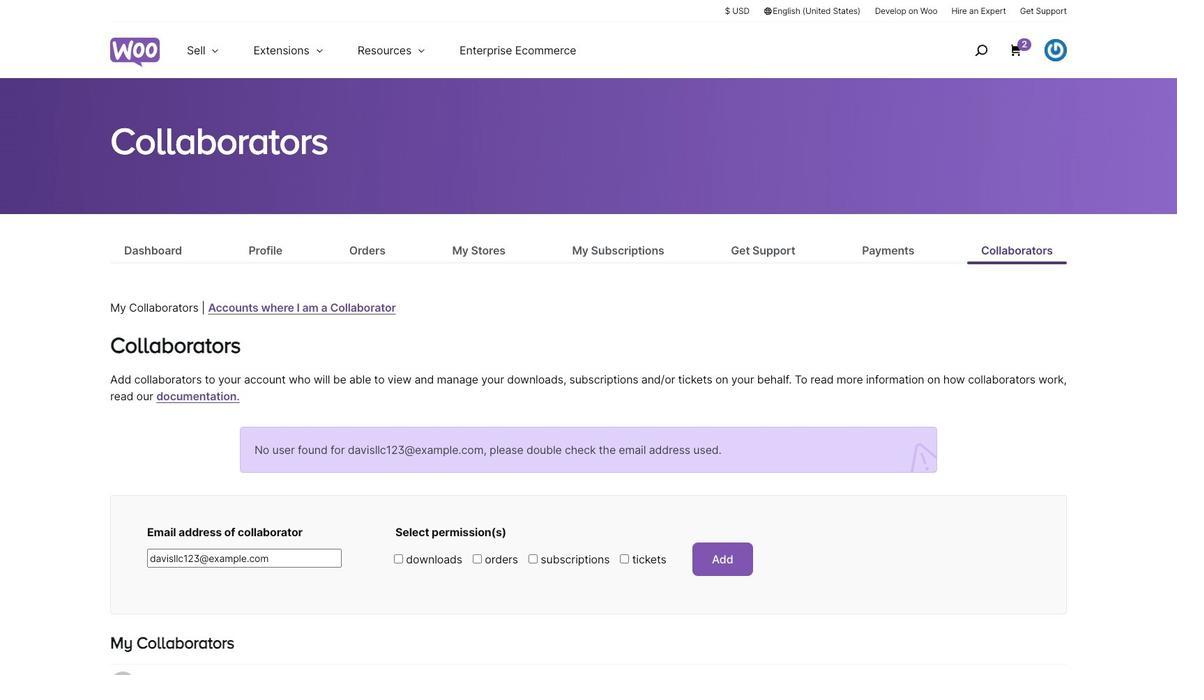 Task type: vqa. For each thing, say whether or not it's contained in the screenshot.
The Arrow Trend Up ICON
no



Task type: describe. For each thing, give the bounding box(es) containing it.
search image
[[970, 39, 993, 61]]

service navigation menu element
[[945, 28, 1067, 73]]



Task type: locate. For each thing, give the bounding box(es) containing it.
None checkbox
[[473, 555, 482, 564], [529, 555, 538, 564], [473, 555, 482, 564], [529, 555, 538, 564]]

open account menu image
[[1045, 39, 1067, 61]]

None checkbox
[[394, 555, 403, 564], [620, 555, 629, 564], [394, 555, 403, 564], [620, 555, 629, 564]]



